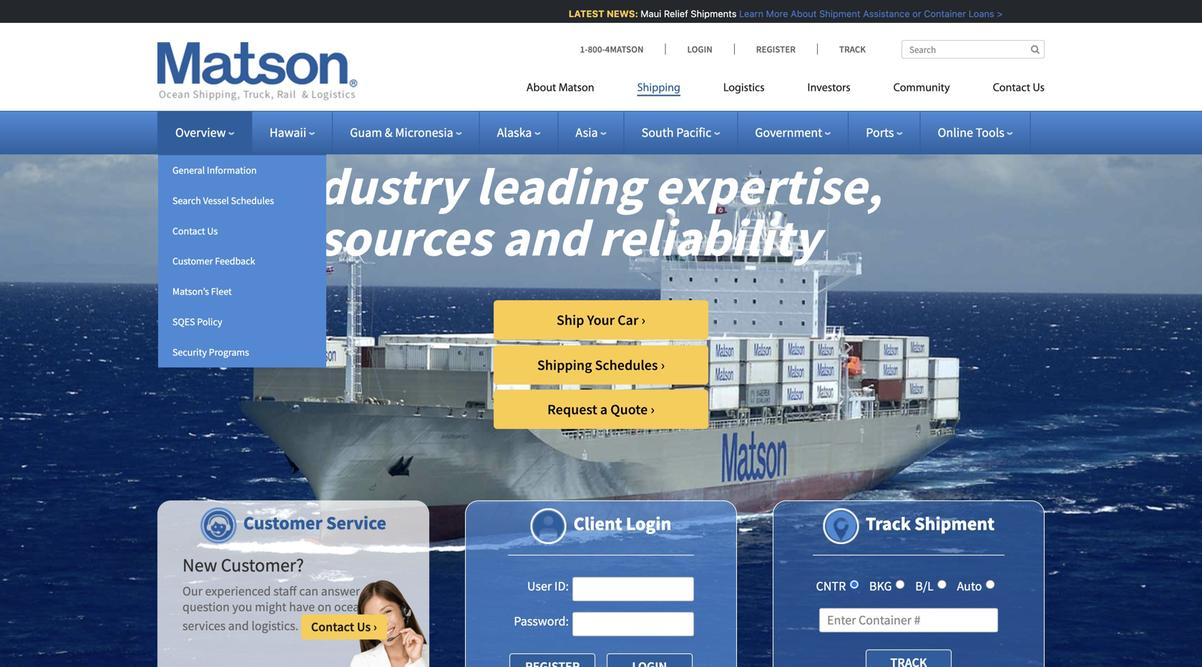 Task type: locate. For each thing, give the bounding box(es) containing it.
alaska link
[[497, 125, 541, 141]]

1 vertical spatial login
[[626, 513, 672, 536]]

government link
[[755, 125, 831, 141]]

track down learn more about shipment assistance or container loans > link in the right top of the page
[[840, 43, 866, 55]]

about left matson
[[527, 83, 556, 94]]

schedules up quote
[[595, 356, 658, 374]]

1 horizontal spatial about
[[786, 8, 812, 19]]

1 vertical spatial shipment
[[915, 513, 995, 536]]

customer feedback
[[173, 255, 255, 268]]

customer inside customer feedback link
[[173, 255, 213, 268]]

2 vertical spatial contact
[[311, 619, 354, 636]]

shipment up the b/l radio
[[915, 513, 995, 536]]

overview
[[175, 125, 226, 141]]

new customer?
[[183, 554, 304, 577]]

us up customer feedback
[[207, 225, 218, 238]]

or
[[908, 8, 917, 19]]

hawaii
[[270, 125, 306, 141]]

1 horizontal spatial schedules
[[595, 356, 658, 374]]

and
[[502, 205, 588, 270]]

investors
[[808, 83, 851, 94]]

contact
[[993, 83, 1031, 94], [173, 225, 205, 238], [311, 619, 354, 636]]

1 horizontal spatial shipping
[[638, 83, 681, 94]]

track
[[840, 43, 866, 55], [866, 513, 911, 536]]

1 vertical spatial about
[[527, 83, 556, 94]]

0 vertical spatial login
[[688, 43, 713, 55]]

1 vertical spatial contact
[[173, 225, 205, 238]]

matson's
[[173, 285, 209, 298]]

0 vertical spatial customer
[[173, 255, 213, 268]]

shipping inside 'link'
[[638, 83, 681, 94]]

south
[[642, 125, 674, 141]]

us down search 'icon'
[[1033, 83, 1045, 94]]

0 horizontal spatial login
[[626, 513, 672, 536]]

1 horizontal spatial contact
[[311, 619, 354, 636]]

None search field
[[902, 40, 1045, 59]]

staff
[[274, 584, 297, 600]]

guam & micronesia
[[350, 125, 454, 141]]

0 horizontal spatial customer
[[173, 255, 213, 268]]

shipping up south
[[638, 83, 681, 94]]

contact us link
[[972, 76, 1045, 105], [158, 216, 326, 246]]

shipping schedules › link
[[494, 346, 709, 385]]

0 vertical spatial contact us
[[993, 83, 1045, 94]]

contact down the on
[[311, 619, 354, 636]]

1 horizontal spatial login
[[688, 43, 713, 55]]

1 vertical spatial shipping
[[537, 356, 592, 374]]

1 horizontal spatial us
[[357, 619, 371, 636]]

contact us › link
[[301, 615, 387, 640]]

service
[[326, 512, 387, 535]]

>
[[993, 8, 999, 19]]

online
[[938, 125, 974, 141]]

ports link
[[866, 125, 903, 141]]

contact us link up tools
[[972, 76, 1045, 105]]

us
[[1033, 83, 1045, 94], [207, 225, 218, 238], [357, 619, 371, 636]]

guam
[[350, 125, 382, 141]]

schedules inside 'search vessel schedules' link
[[231, 194, 274, 207]]

pacific
[[677, 125, 712, 141]]

shipment
[[815, 8, 856, 19], [915, 513, 995, 536]]

None button
[[607, 654, 693, 668]]

client login
[[574, 513, 672, 536]]

1 horizontal spatial customer
[[243, 512, 323, 535]]

0 vertical spatial shipment
[[815, 8, 856, 19]]

shipments
[[686, 8, 732, 19]]

user
[[527, 579, 552, 595]]

1 vertical spatial contact us
[[173, 225, 218, 238]]

track for track link
[[840, 43, 866, 55]]

blue matson logo with ocean, shipping, truck, rail and logistics written beneath it. image
[[157, 42, 358, 101]]

tools
[[976, 125, 1005, 141]]

schedules
[[231, 194, 274, 207], [595, 356, 658, 374]]

0 vertical spatial track
[[840, 43, 866, 55]]

matson's fleet link
[[158, 277, 326, 307]]

any
[[363, 584, 382, 600]]

register
[[756, 43, 796, 55]]

fleet
[[211, 285, 232, 298]]

customer up customer?
[[243, 512, 323, 535]]

general information link
[[158, 155, 326, 186]]

shipping for shipping
[[638, 83, 681, 94]]

search image
[[1031, 45, 1040, 54]]

1 vertical spatial track
[[866, 513, 911, 536]]

0 horizontal spatial contact us
[[173, 225, 218, 238]]

might
[[255, 599, 287, 615]]

Enter Container # text field
[[820, 609, 999, 633]]

customer
[[173, 255, 213, 268], [243, 512, 323, 535]]

shipment up track link
[[815, 8, 856, 19]]

contact us
[[993, 83, 1045, 94], [173, 225, 218, 238]]

loans
[[964, 8, 990, 19]]

relief
[[660, 8, 684, 19]]

news:
[[602, 8, 634, 19]]

contact down search
[[173, 225, 205, 238]]

top menu navigation
[[527, 76, 1045, 105]]

B/L radio
[[938, 581, 947, 590]]

ship your car ›
[[557, 311, 646, 329]]

you
[[232, 599, 252, 615]]

south pacific link
[[642, 125, 720, 141]]

login
[[688, 43, 713, 55], [626, 513, 672, 536]]

0 vertical spatial us
[[1033, 83, 1045, 94]]

1-
[[580, 43, 588, 55]]

security programs
[[173, 346, 249, 359]]

customer up matson's
[[173, 255, 213, 268]]

user id:
[[527, 579, 569, 595]]

latest
[[564, 8, 600, 19]]

CNTR radio
[[850, 581, 859, 590]]

login down shipments
[[688, 43, 713, 55]]

about right more
[[786, 8, 812, 19]]

1 horizontal spatial contact us link
[[972, 76, 1045, 105]]

online tools link
[[938, 125, 1013, 141]]

0 horizontal spatial contact us link
[[158, 216, 326, 246]]

&
[[385, 125, 393, 141]]

Password: password field
[[573, 613, 694, 637]]

0 vertical spatial contact
[[993, 83, 1031, 94]]

track up bkg radio on the right of page
[[866, 513, 911, 536]]

contact us down search 'icon'
[[993, 83, 1045, 94]]

contact up tools
[[993, 83, 1031, 94]]

2 horizontal spatial us
[[1033, 83, 1045, 94]]

0 vertical spatial schedules
[[231, 194, 274, 207]]

matson's fleet
[[173, 285, 232, 298]]

contact us link up "feedback"
[[158, 216, 326, 246]]

have
[[289, 599, 315, 615]]

shipping up request
[[537, 356, 592, 374]]

learn more about shipment assistance or container loans > link
[[735, 8, 999, 19]]

ship
[[557, 311, 584, 329]]

us down ocean on the left bottom of page
[[357, 619, 371, 636]]

0 horizontal spatial schedules
[[231, 194, 274, 207]]

ship your car › link
[[494, 301, 709, 340]]

contact us for the bottommost contact us 'link'
[[173, 225, 218, 238]]

contact us inside the top menu navigation
[[993, 83, 1045, 94]]

contact us down search
[[173, 225, 218, 238]]

policy
[[197, 316, 222, 329]]

0 horizontal spatial shipping
[[537, 356, 592, 374]]

2 horizontal spatial contact
[[993, 83, 1031, 94]]

1 vertical spatial customer
[[243, 512, 323, 535]]

government
[[755, 125, 823, 141]]

request
[[548, 401, 598, 419]]

0 vertical spatial shipping
[[638, 83, 681, 94]]

0 horizontal spatial about
[[527, 83, 556, 94]]

register link
[[734, 43, 817, 55]]

leading
[[475, 154, 644, 218]]

b/l
[[916, 579, 934, 595]]

assistance
[[859, 8, 906, 19]]

online tools
[[938, 125, 1005, 141]]

1 horizontal spatial contact us
[[993, 83, 1045, 94]]

schedules down general information link
[[231, 194, 274, 207]]

industry leading expertise, resources and reliability
[[272, 154, 883, 270]]

login right client
[[626, 513, 672, 536]]

services and
[[183, 618, 249, 634]]

1 vertical spatial schedules
[[595, 356, 658, 374]]

request a quote ›
[[548, 401, 655, 419]]

customer for customer feedback
[[173, 255, 213, 268]]

question
[[183, 599, 230, 615]]

0 horizontal spatial us
[[207, 225, 218, 238]]

1-800-4matson link
[[580, 43, 665, 55]]



Task type: vqa. For each thing, say whether or not it's contained in the screenshot.
Login
yes



Task type: describe. For each thing, give the bounding box(es) containing it.
south pacific
[[642, 125, 712, 141]]

asia link
[[576, 125, 607, 141]]

BKG radio
[[896, 581, 905, 590]]

new
[[183, 554, 217, 577]]

resources
[[272, 205, 492, 270]]

track for track shipment
[[866, 513, 911, 536]]

asia
[[576, 125, 598, 141]]

sqes policy
[[173, 316, 222, 329]]

Auto radio
[[986, 581, 995, 590]]

logistics link
[[702, 76, 786, 105]]

customer feedback link
[[158, 246, 326, 277]]

shipping schedules ›
[[537, 356, 665, 374]]

us inside the top menu navigation
[[1033, 83, 1045, 94]]

on
[[318, 599, 332, 615]]

overview link
[[175, 125, 235, 141]]

customer service
[[243, 512, 387, 535]]

matson
[[559, 83, 595, 94]]

about matson
[[527, 83, 595, 94]]

4matson
[[605, 43, 644, 55]]

guam & micronesia link
[[350, 125, 462, 141]]

sqes
[[173, 316, 195, 329]]

logistics
[[724, 83, 765, 94]]

our experienced staff can answer any question you might have on ocean services and logistics.
[[183, 584, 382, 634]]

0 vertical spatial about
[[786, 8, 812, 19]]

industry
[[272, 154, 465, 218]]

image of smiling customer service agent ready to help. image
[[348, 581, 429, 668]]

schedules inside "shipping schedules ›" link
[[595, 356, 658, 374]]

ports
[[866, 125, 894, 141]]

ocean
[[334, 599, 367, 615]]

login link
[[665, 43, 734, 55]]

hawaii link
[[270, 125, 315, 141]]

customer?
[[221, 554, 304, 577]]

track shipment
[[866, 513, 995, 536]]

customer for customer service
[[243, 512, 323, 535]]

feedback
[[215, 255, 255, 268]]

0 vertical spatial contact us link
[[972, 76, 1045, 105]]

1 horizontal spatial shipment
[[915, 513, 995, 536]]

community
[[894, 83, 950, 94]]

0 horizontal spatial contact
[[173, 225, 205, 238]]

programs
[[209, 346, 249, 359]]

container
[[920, 8, 962, 19]]

security
[[173, 346, 207, 359]]

about matson link
[[527, 76, 616, 105]]

quote
[[611, 401, 648, 419]]

more
[[762, 8, 784, 19]]

cntr
[[816, 579, 846, 595]]

latest news: maui relief shipments learn more about shipment assistance or container loans >
[[564, 8, 999, 19]]

contact us ›
[[311, 619, 377, 636]]

password:
[[514, 614, 569, 630]]

information
[[207, 164, 257, 177]]

contact us for topmost contact us 'link'
[[993, 83, 1045, 94]]

search vessel schedules
[[173, 194, 274, 207]]

2 vertical spatial us
[[357, 619, 371, 636]]

our
[[183, 584, 203, 600]]

Search search field
[[902, 40, 1045, 59]]

micronesia
[[395, 125, 454, 141]]

logistics.
[[252, 618, 299, 634]]

a
[[600, 401, 608, 419]]

sqes policy link
[[158, 307, 326, 337]]

community link
[[872, 76, 972, 105]]

alaska
[[497, 125, 532, 141]]

search vessel schedules link
[[158, 186, 326, 216]]

shipping link
[[616, 76, 702, 105]]

contact inside the top menu navigation
[[993, 83, 1031, 94]]

investors link
[[786, 76, 872, 105]]

1 vertical spatial contact us link
[[158, 216, 326, 246]]

answer
[[321, 584, 360, 600]]

bkg
[[870, 579, 892, 595]]

about inside the top menu navigation
[[527, 83, 556, 94]]

shipping for shipping schedules ›
[[537, 356, 592, 374]]

security programs link
[[158, 337, 326, 368]]

User ID: text field
[[573, 578, 694, 602]]

track link
[[817, 43, 866, 55]]

1 vertical spatial us
[[207, 225, 218, 238]]

0 horizontal spatial shipment
[[815, 8, 856, 19]]

maui
[[636, 8, 657, 19]]

can
[[299, 584, 319, 600]]

general
[[173, 164, 205, 177]]

auto
[[957, 579, 982, 595]]

learn
[[735, 8, 759, 19]]



